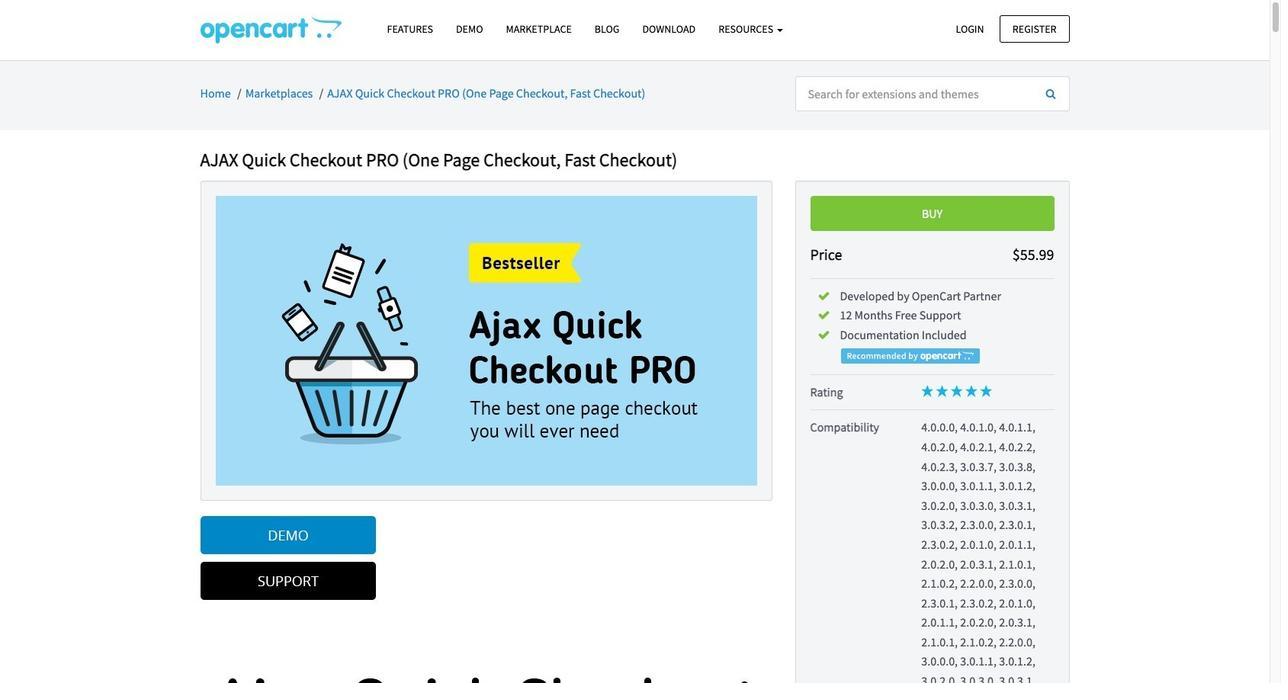 Task type: describe. For each thing, give the bounding box(es) containing it.
ajax quick checkout pro (one page checkout, fast checkout) image
[[215, 196, 757, 486]]

search image
[[1046, 88, 1056, 99]]

opencart - ajax quick checkout pro (one page checkout, fast checkout) image
[[200, 16, 341, 43]]

1 star light image from the left
[[922, 385, 934, 397]]



Task type: vqa. For each thing, say whether or not it's contained in the screenshot.
OPERATIONS
no



Task type: locate. For each thing, give the bounding box(es) containing it.
2 star light image from the left
[[951, 385, 963, 397]]

1 horizontal spatial star light image
[[966, 385, 978, 397]]

star light image
[[936, 385, 949, 397], [966, 385, 978, 397]]

3 star light image from the left
[[980, 385, 993, 397]]

0 horizontal spatial star light image
[[936, 385, 949, 397]]

Search for extensions and themes text field
[[795, 76, 1034, 111]]

2 star light image from the left
[[966, 385, 978, 397]]

1 horizontal spatial star light image
[[951, 385, 963, 397]]

1 star light image from the left
[[936, 385, 949, 397]]

0 horizontal spatial star light image
[[922, 385, 934, 397]]

star light image
[[922, 385, 934, 397], [951, 385, 963, 397], [980, 385, 993, 397]]

2 horizontal spatial star light image
[[980, 385, 993, 397]]



